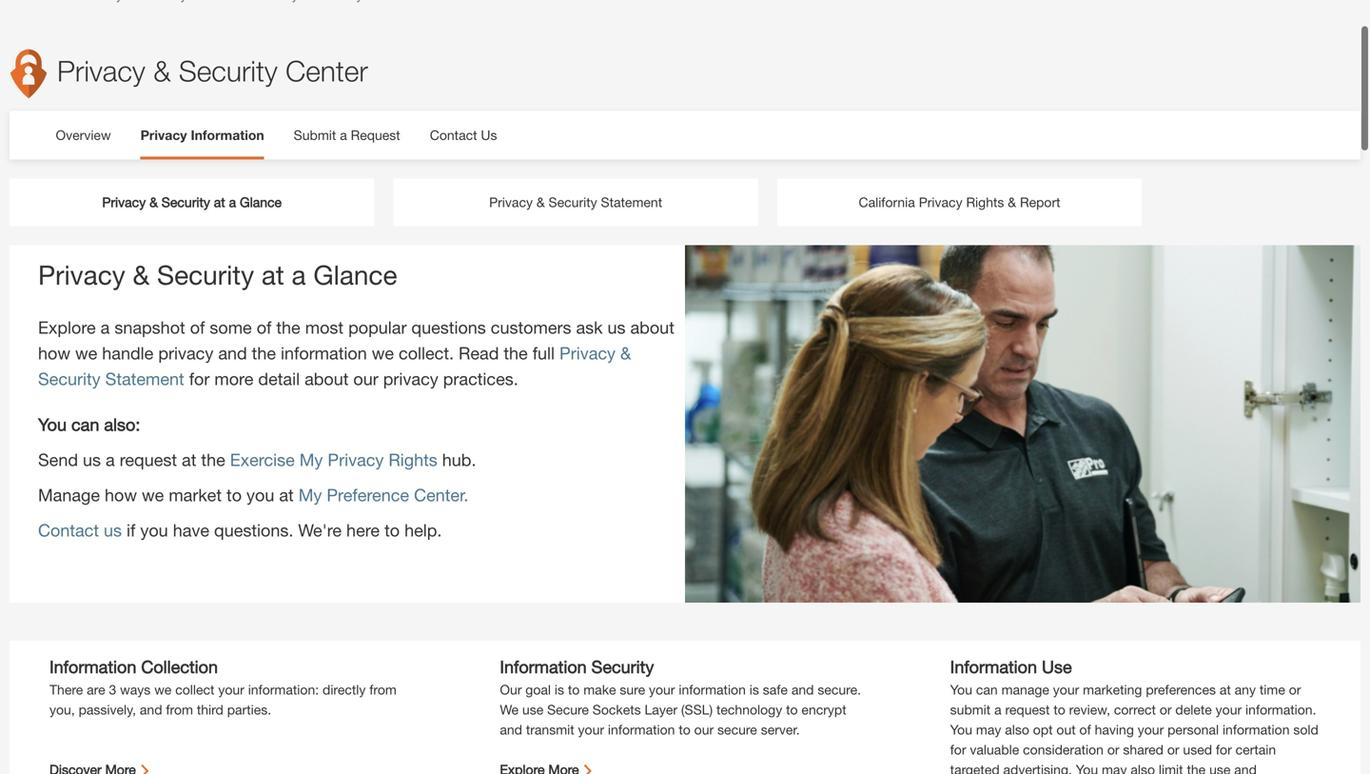 Task type: locate. For each thing, give the bounding box(es) containing it.
also
[[1006, 722, 1030, 738], [1131, 762, 1156, 774]]

0 vertical spatial about
[[631, 317, 675, 337]]

may down the shared
[[1102, 762, 1128, 774]]

to up secure
[[568, 682, 580, 698]]

request down also:
[[120, 449, 177, 470]]

or
[[1290, 682, 1302, 698], [1160, 702, 1172, 718], [1108, 742, 1120, 758], [1168, 742, 1180, 758]]

privacy down "ask"
[[560, 343, 616, 363]]

your down use
[[1054, 682, 1080, 698]]

or down "having"
[[1108, 742, 1120, 758]]

0 horizontal spatial is
[[555, 682, 565, 698]]

0 horizontal spatial you
[[140, 520, 168, 540]]

may up valuable
[[977, 722, 1002, 738]]

from right "directly"
[[370, 682, 397, 698]]

1 horizontal spatial is
[[750, 682, 760, 698]]

privacy information link
[[140, 111, 264, 159]]

1 horizontal spatial statement
[[601, 194, 663, 210]]

for up targeted
[[951, 742, 967, 758]]

0 horizontal spatial from
[[166, 702, 193, 718]]

1 horizontal spatial you
[[247, 484, 275, 505]]

1 horizontal spatial for
[[951, 742, 967, 758]]

1 vertical spatial you
[[140, 520, 168, 540]]

information.
[[1246, 702, 1317, 718]]

our down explore a snapshot of some of the most popular questions customers ask us about how we handle privacy and the information we collect. read the full
[[354, 368, 379, 389]]

us left if
[[104, 520, 122, 540]]

0 horizontal spatial privacy
[[158, 343, 214, 363]]

privacy & security at a glance up some
[[38, 259, 397, 290]]

the down used
[[1188, 762, 1206, 774]]

0 vertical spatial glance
[[240, 194, 282, 210]]

can up submit
[[977, 682, 998, 698]]

and inside explore a snapshot of some of the most popular questions customers ask us about how we handle privacy and the information we collect. read the full
[[218, 343, 247, 363]]

you
[[38, 414, 67, 434], [951, 682, 973, 698], [951, 722, 973, 738], [1077, 762, 1099, 774]]

information up certain
[[1223, 722, 1290, 738]]

information
[[191, 127, 264, 143], [50, 657, 136, 677], [500, 657, 587, 677], [951, 657, 1038, 677]]

glance down privacy information link
[[240, 194, 282, 210]]

0 vertical spatial contact
[[430, 127, 477, 143]]

center
[[286, 54, 368, 88]]

0 vertical spatial from
[[370, 682, 397, 698]]

how down explore
[[38, 343, 70, 363]]

contact down "manage"
[[38, 520, 99, 540]]

1 horizontal spatial rights
[[967, 194, 1005, 210]]

of inside the information use you can manage your marketing preferences at any time or submit a request to review, correct or delete your information. you may also opt out of having your personal information sold for valuable consideration or shared or used for certain targeted advertising. you may also limit the use
[[1080, 722, 1092, 738]]

your inside the information collection there are 3 ways we collect your information: directly from you, passively, and from third parties.
[[218, 682, 245, 698]]

0 horizontal spatial rights
[[389, 449, 438, 470]]

request
[[120, 449, 177, 470], [1006, 702, 1051, 718]]

contact for contact us if you have questions. we're here to help.
[[38, 520, 99, 540]]

to inside the information use you can manage your marketing preferences at any time or submit a request to review, correct or delete your information. you may also opt out of having your personal information sold for valuable consideration or shared or used for certain targeted advertising. you may also limit the use
[[1054, 702, 1066, 718]]

0 vertical spatial request
[[120, 449, 177, 470]]

1 vertical spatial my
[[299, 484, 322, 505]]

for right used
[[1217, 742, 1233, 758]]

practices.
[[443, 368, 519, 389]]

the up detail
[[252, 343, 276, 363]]

glance
[[240, 194, 282, 210], [314, 259, 397, 290]]

we left market
[[142, 484, 164, 505]]

0 vertical spatial my
[[300, 449, 323, 470]]

you down submit
[[951, 722, 973, 738]]

at
[[214, 194, 225, 210], [262, 259, 284, 290], [182, 449, 197, 470], [279, 484, 294, 505], [1220, 682, 1232, 698]]

center.
[[414, 484, 469, 505]]

my
[[300, 449, 323, 470], [299, 484, 322, 505]]

1 vertical spatial privacy
[[383, 368, 439, 389]]

information up are on the left of page
[[50, 657, 136, 677]]

0 vertical spatial privacy
[[158, 343, 214, 363]]

1 vertical spatial privacy & security statement link
[[38, 343, 632, 389]]

privacy down collect.
[[383, 368, 439, 389]]

1 vertical spatial our
[[695, 722, 714, 738]]

can inside the information use you can manage your marketing preferences at any time or submit a request to review, correct or delete your information. you may also opt out of having your personal information sold for valuable consideration or shared or used for certain targeted advertising. you may also limit the use
[[977, 682, 998, 698]]

1 vertical spatial statement
[[105, 368, 184, 389]]

you right if
[[140, 520, 168, 540]]

0 vertical spatial privacy & security at a glance
[[102, 194, 282, 210]]

1 vertical spatial about
[[305, 368, 349, 389]]

your up "parties."
[[218, 682, 245, 698]]

1 horizontal spatial request
[[1006, 702, 1051, 718]]

a
[[340, 127, 347, 143], [229, 194, 236, 210], [292, 259, 306, 290], [101, 317, 110, 337], [106, 449, 115, 470], [995, 702, 1002, 718]]

about right detail
[[305, 368, 349, 389]]

is right goal
[[555, 682, 565, 698]]

report
[[1021, 194, 1061, 210]]

rights up center.
[[389, 449, 438, 470]]

can
[[71, 414, 99, 434], [977, 682, 998, 698]]

time
[[1260, 682, 1286, 698]]

information inside the information use you can manage your marketing preferences at any time or submit a request to review, correct or delete your information. you may also opt out of having your personal information sold for valuable consideration or shared or used for certain targeted advertising. you may also limit the use
[[951, 657, 1038, 677]]

is
[[555, 682, 565, 698], [750, 682, 760, 698]]

privacy & security at a glance down privacy information link
[[102, 194, 282, 210]]

2 horizontal spatial of
[[1080, 722, 1092, 738]]

full
[[533, 343, 555, 363]]

the left "most"
[[276, 317, 301, 337]]

request down manage
[[1006, 702, 1051, 718]]

0 vertical spatial you
[[247, 484, 275, 505]]

1 horizontal spatial how
[[105, 484, 137, 505]]

opt
[[1034, 722, 1053, 738]]

0 horizontal spatial how
[[38, 343, 70, 363]]

explore a snapshot of some of the most popular questions customers ask us about how we handle privacy and the information we collect. read the full
[[38, 317, 675, 363]]

1 vertical spatial can
[[977, 682, 998, 698]]

contact us link
[[430, 111, 497, 159]]

information up manage
[[951, 657, 1038, 677]]

of right some
[[257, 317, 272, 337]]

1 vertical spatial privacy & security statement
[[38, 343, 632, 389]]

information for security
[[500, 657, 587, 677]]

0 vertical spatial us
[[608, 317, 626, 337]]

privacy up preference
[[328, 449, 384, 470]]

information inside explore a snapshot of some of the most popular questions customers ask us about how we handle privacy and the information we collect. read the full
[[281, 343, 367, 363]]

a inside explore a snapshot of some of the most popular questions customers ask us about how we handle privacy and the information we collect. read the full
[[101, 317, 110, 337]]

and
[[218, 343, 247, 363], [792, 682, 814, 698], [140, 702, 162, 718], [500, 722, 523, 738]]

the up market
[[201, 449, 225, 470]]

collect.
[[399, 343, 454, 363]]

rights left report
[[967, 194, 1005, 210]]

us
[[608, 317, 626, 337], [83, 449, 101, 470], [104, 520, 122, 540]]

privacy & security statement link
[[394, 192, 759, 212], [38, 343, 632, 389]]

advertising.
[[1004, 762, 1073, 774]]

customers
[[491, 317, 572, 337]]

0 horizontal spatial us
[[83, 449, 101, 470]]

us right send
[[83, 449, 101, 470]]

us right "ask"
[[608, 317, 626, 337]]

our inside information security our goal is to make sure your information is safe and secure. we use secure sockets layer (ssl) technology to encrypt and transmit your information to our secure server.
[[695, 722, 714, 738]]

there
[[50, 682, 83, 698]]

here
[[347, 520, 380, 540]]

detail
[[258, 368, 300, 389]]

0 vertical spatial how
[[38, 343, 70, 363]]

information down "most"
[[281, 343, 367, 363]]

1 horizontal spatial privacy
[[383, 368, 439, 389]]

secure
[[718, 722, 758, 738]]

is up technology
[[750, 682, 760, 698]]

hub.
[[442, 449, 476, 470]]

you down consideration
[[1077, 762, 1099, 774]]

how
[[38, 343, 70, 363], [105, 484, 137, 505]]

of left some
[[190, 317, 205, 337]]

glance up the popular
[[314, 259, 397, 290]]

0 vertical spatial our
[[354, 368, 379, 389]]

1 vertical spatial contact
[[38, 520, 99, 540]]

to
[[227, 484, 242, 505], [385, 520, 400, 540], [568, 682, 580, 698], [786, 702, 798, 718], [1054, 702, 1066, 718], [679, 722, 691, 738]]

can left also:
[[71, 414, 99, 434]]

of right "out" at the bottom right of page
[[1080, 722, 1092, 738]]

us inside explore a snapshot of some of the most popular questions customers ask us about how we handle privacy and the information we collect. read the full
[[608, 317, 626, 337]]

0 horizontal spatial contact
[[38, 520, 99, 540]]

to up "out" at the bottom right of page
[[1054, 702, 1066, 718]]

privacy down snapshot
[[158, 343, 214, 363]]

handle
[[102, 343, 154, 363]]

0 horizontal spatial statement
[[105, 368, 184, 389]]

we right ways
[[154, 682, 172, 698]]

my up we're
[[299, 484, 322, 505]]

0 horizontal spatial glance
[[240, 194, 282, 210]]

for left more
[[189, 368, 210, 389]]

1 horizontal spatial us
[[104, 520, 122, 540]]

2 horizontal spatial us
[[608, 317, 626, 337]]

1 horizontal spatial can
[[977, 682, 998, 698]]

passively,
[[79, 702, 136, 718]]

0 vertical spatial also
[[1006, 722, 1030, 738]]

my right exercise
[[300, 449, 323, 470]]

my preference center. link
[[299, 484, 469, 505]]

you up submit
[[951, 682, 973, 698]]

1 horizontal spatial about
[[631, 317, 675, 337]]

server.
[[761, 722, 800, 738]]

1 horizontal spatial glance
[[314, 259, 397, 290]]

0 horizontal spatial for
[[189, 368, 210, 389]]

we
[[500, 702, 519, 718]]

privacy at homedepot image
[[685, 245, 1361, 603]]

rights
[[967, 194, 1005, 210], [389, 449, 438, 470]]

1 vertical spatial also
[[1131, 762, 1156, 774]]

request inside the information use you can manage your marketing preferences at any time or submit a request to review, correct or delete your information. you may also opt out of having your personal information sold for valuable consideration or shared or used for certain targeted advertising. you may also limit the use
[[1006, 702, 1051, 718]]

2 is from the left
[[750, 682, 760, 698]]

0 vertical spatial may
[[977, 722, 1002, 738]]

ways
[[120, 682, 151, 698]]

0 horizontal spatial can
[[71, 414, 99, 434]]

how up if
[[105, 484, 137, 505]]

valuable
[[971, 742, 1020, 758]]

information inside information security our goal is to make sure your information is safe and secure. we use secure sockets layer (ssl) technology to encrypt and transmit your information to our secure server.
[[500, 657, 587, 677]]

also down the shared
[[1131, 762, 1156, 774]]

sure
[[620, 682, 646, 698]]

our down (ssl)
[[695, 722, 714, 738]]

information up goal
[[500, 657, 587, 677]]

and down ways
[[140, 702, 162, 718]]

snapshot
[[115, 317, 185, 337]]

1 horizontal spatial contact
[[430, 127, 477, 143]]

most
[[305, 317, 344, 337]]

for
[[189, 368, 210, 389], [951, 742, 967, 758], [1217, 742, 1233, 758]]

your
[[218, 682, 245, 698], [649, 682, 675, 698], [1054, 682, 1080, 698], [1216, 702, 1243, 718], [578, 722, 605, 738], [1138, 722, 1165, 738]]

have
[[173, 520, 209, 540]]

from down collect
[[166, 702, 193, 718]]

you
[[247, 484, 275, 505], [140, 520, 168, 540]]

privacy
[[57, 54, 145, 88], [140, 127, 187, 143], [102, 194, 146, 210], [489, 194, 533, 210], [919, 194, 963, 210], [38, 259, 125, 290], [560, 343, 616, 363], [328, 449, 384, 470]]

security inside information security our goal is to make sure your information is safe and secure. we use secure sockets layer (ssl) technology to encrypt and transmit your information to our secure server.
[[592, 657, 654, 677]]

1 vertical spatial rights
[[389, 449, 438, 470]]

0 horizontal spatial our
[[354, 368, 379, 389]]

privacy inside privacy & security statement
[[560, 343, 616, 363]]

and up more
[[218, 343, 247, 363]]

a inside the information use you can manage your marketing preferences at any time or submit a request to review, correct or delete your information. you may also opt out of having your personal information sold for valuable consideration or shared or used for certain targeted advertising. you may also limit the use
[[995, 702, 1002, 718]]

privacy & security statement
[[489, 194, 663, 210], [38, 343, 632, 389]]

2 vertical spatial us
[[104, 520, 122, 540]]

you down exercise
[[247, 484, 275, 505]]

popular
[[349, 317, 407, 337]]

contact inside contact us link
[[430, 127, 477, 143]]

privacy inside explore a snapshot of some of the most popular questions customers ask us about how we handle privacy and the information we collect. read the full
[[158, 343, 214, 363]]

about right "ask"
[[631, 317, 675, 337]]

information collection there are 3 ways we collect your information: directly from you, passively, and from third parties.
[[50, 657, 397, 718]]

manage
[[38, 484, 100, 505]]

contact
[[430, 127, 477, 143], [38, 520, 99, 540]]

0 horizontal spatial of
[[190, 317, 205, 337]]

0 horizontal spatial also
[[1006, 722, 1030, 738]]

1 horizontal spatial our
[[695, 722, 714, 738]]

0 vertical spatial statement
[[601, 194, 663, 210]]

having
[[1095, 722, 1135, 738]]

also left "opt"
[[1006, 722, 1030, 738]]

1 horizontal spatial from
[[370, 682, 397, 698]]

transmit
[[526, 722, 575, 738]]

submit
[[951, 702, 991, 718]]

0 vertical spatial rights
[[967, 194, 1005, 210]]

at inside the information use you can manage your marketing preferences at any time or submit a request to review, correct or delete your information. you may also opt out of having your personal information sold for valuable consideration or shared or used for certain targeted advertising. you may also limit the use
[[1220, 682, 1232, 698]]

to down (ssl)
[[679, 722, 691, 738]]

privacy
[[158, 343, 214, 363], [383, 368, 439, 389]]

1 vertical spatial request
[[1006, 702, 1051, 718]]

your up the shared
[[1138, 722, 1165, 738]]

privacy toolbox image
[[10, 49, 48, 99]]

0 vertical spatial privacy & security statement
[[489, 194, 663, 210]]

safe
[[763, 682, 788, 698]]

3
[[109, 682, 116, 698]]

us for contact us if you have questions. we're here to help.
[[104, 520, 122, 540]]

information down privacy & security center
[[191, 127, 264, 143]]

1 vertical spatial us
[[83, 449, 101, 470]]

contact left 'us'
[[430, 127, 477, 143]]

information inside the information collection there are 3 ways we collect your information: directly from you, passively, and from third parties.
[[50, 657, 136, 677]]

1 vertical spatial may
[[1102, 762, 1128, 774]]

from
[[370, 682, 397, 698], [166, 702, 193, 718]]

&
[[153, 54, 171, 88], [150, 194, 158, 210], [537, 194, 545, 210], [1008, 194, 1017, 210], [133, 259, 150, 290], [621, 343, 632, 363]]



Task type: vqa. For each thing, say whether or not it's contained in the screenshot.
the "Privacy & Security Center"
yes



Task type: describe. For each thing, give the bounding box(es) containing it.
also:
[[104, 414, 140, 434]]

your up layer
[[649, 682, 675, 698]]

the inside the information use you can manage your marketing preferences at any time or submit a request to review, correct or delete your information. you may also opt out of having your personal information sold for valuable consideration or shared or used for certain targeted advertising. you may also limit the use
[[1188, 762, 1206, 774]]

submit
[[294, 127, 336, 143]]

and down we
[[500, 722, 523, 738]]

our
[[500, 682, 522, 698]]

privacy up explore
[[38, 259, 125, 290]]

questions.
[[214, 520, 294, 540]]

1 vertical spatial glance
[[314, 259, 397, 290]]

shared
[[1124, 742, 1164, 758]]

collection
[[141, 657, 218, 677]]

information down layer
[[608, 722, 675, 738]]

1 vertical spatial from
[[166, 702, 193, 718]]

information use you can manage your marketing preferences at any time or submit a request to review, correct or delete your information. you may also opt out of having your personal information sold for valuable consideration or shared or used for certain targeted advertising. you may also limit the use
[[951, 657, 1319, 774]]

information security our goal is to make sure your information is safe and secure. we use secure sockets layer (ssl) technology to encrypt and transmit your information to our secure server.
[[500, 657, 862, 738]]

1 horizontal spatial may
[[1102, 762, 1128, 774]]

manage
[[1002, 682, 1050, 698]]

us for send us a request at the exercise my privacy rights hub.
[[83, 449, 101, 470]]

security inside privacy & security statement
[[38, 368, 101, 389]]

secure.
[[818, 682, 862, 698]]

preferences
[[1147, 682, 1217, 698]]

submit a request
[[294, 127, 401, 143]]

any
[[1235, 682, 1257, 698]]

information for collection
[[50, 657, 136, 677]]

2 horizontal spatial for
[[1217, 742, 1233, 758]]

information inside the information use you can manage your marketing preferences at any time or submit a request to review, correct or delete your information. you may also opt out of having your personal information sold for valuable consideration or shared or used for certain targeted advertising. you may also limit the use
[[1223, 722, 1290, 738]]

you up send
[[38, 414, 67, 434]]

market
[[169, 484, 222, 505]]

california
[[859, 194, 916, 210]]

and right safe
[[792, 682, 814, 698]]

0 vertical spatial can
[[71, 414, 99, 434]]

sockets
[[593, 702, 641, 718]]

privacy up 'overview'
[[57, 54, 145, 88]]

exercise
[[230, 449, 295, 470]]

california privacy rights & report link
[[778, 192, 1143, 212]]

or right time
[[1290, 682, 1302, 698]]

how inside explore a snapshot of some of the most popular questions customers ask us about how we handle privacy and the information we collect. read the full
[[38, 343, 70, 363]]

use
[[523, 702, 544, 718]]

we inside the information collection there are 3 ways we collect your information: directly from you, passively, and from third parties.
[[154, 682, 172, 698]]

privacy down overview link
[[102, 194, 146, 210]]

privacy & security center
[[57, 54, 368, 88]]

overview
[[56, 127, 111, 143]]

information for use
[[951, 657, 1038, 677]]

third
[[197, 702, 224, 718]]

to right here
[[385, 520, 400, 540]]

1 vertical spatial privacy & security at a glance
[[38, 259, 397, 290]]

goal
[[526, 682, 551, 698]]

parties.
[[227, 702, 271, 718]]

1 vertical spatial how
[[105, 484, 137, 505]]

to up contact us if you have questions. we're here to help.
[[227, 484, 242, 505]]

are
[[87, 682, 105, 698]]

we're
[[298, 520, 342, 540]]

limit
[[1160, 762, 1184, 774]]

you,
[[50, 702, 75, 718]]

privacy right california
[[919, 194, 963, 210]]

contact us if you have questions. we're here to help.
[[38, 520, 442, 540]]

0 horizontal spatial may
[[977, 722, 1002, 738]]

0 horizontal spatial request
[[120, 449, 177, 470]]

california privacy rights & report
[[859, 194, 1061, 210]]

we down explore
[[75, 343, 97, 363]]

for more detail about our privacy practices.
[[184, 368, 519, 389]]

privacy up privacy & security at a glance link
[[140, 127, 187, 143]]

submit a request link
[[294, 111, 401, 159]]

you can also:
[[38, 414, 140, 434]]

directly
[[323, 682, 366, 698]]

or up limit
[[1168, 742, 1180, 758]]

targeted
[[951, 762, 1000, 774]]

about inside explore a snapshot of some of the most popular questions customers ask us about how we handle privacy and the information we collect. read the full
[[631, 317, 675, 337]]

information:
[[248, 682, 319, 698]]

delete
[[1176, 702, 1213, 718]]

manage how we market to you at my preference center.
[[38, 484, 469, 505]]

overview link
[[56, 111, 111, 159]]

your down secure
[[578, 722, 605, 738]]

explore
[[38, 317, 96, 337]]

1 is from the left
[[555, 682, 565, 698]]

sold
[[1294, 722, 1319, 738]]

certain
[[1236, 742, 1277, 758]]

(ssl)
[[682, 702, 713, 718]]

ask
[[576, 317, 603, 337]]

review,
[[1070, 702, 1111, 718]]

a inside privacy & security at a glance link
[[229, 194, 236, 210]]

use
[[1043, 657, 1073, 677]]

to up server. on the right
[[786, 702, 798, 718]]

contact us
[[430, 127, 497, 143]]

preference
[[327, 484, 409, 505]]

my for exercise
[[300, 449, 323, 470]]

contact us link
[[38, 520, 122, 540]]

the left the full
[[504, 343, 528, 363]]

0 vertical spatial privacy & security statement link
[[394, 192, 759, 212]]

secure
[[548, 702, 589, 718]]

your down any
[[1216, 702, 1243, 718]]

technology
[[717, 702, 783, 718]]

and inside the information collection there are 3 ways we collect your information: directly from you, passively, and from third parties.
[[140, 702, 162, 718]]

privacy down 'us'
[[489, 194, 533, 210]]

correct
[[1115, 702, 1157, 718]]

1 horizontal spatial also
[[1131, 762, 1156, 774]]

if
[[127, 520, 136, 540]]

make
[[584, 682, 616, 698]]

out
[[1057, 722, 1076, 738]]

privacy & security at a glance link
[[10, 192, 375, 212]]

my for at
[[299, 484, 322, 505]]

we down the popular
[[372, 343, 394, 363]]

questions
[[412, 317, 486, 337]]

request
[[351, 127, 401, 143]]

0 horizontal spatial about
[[305, 368, 349, 389]]

1 horizontal spatial of
[[257, 317, 272, 337]]

& inside privacy & security statement
[[621, 343, 632, 363]]

privacy information
[[140, 127, 264, 143]]

us
[[481, 127, 497, 143]]

some
[[210, 317, 252, 337]]

encrypt
[[802, 702, 847, 718]]

information up (ssl)
[[679, 682, 746, 698]]

send us a request at the exercise my privacy rights hub.
[[38, 449, 476, 470]]

collect
[[175, 682, 215, 698]]

used
[[1184, 742, 1213, 758]]

a inside submit a request link
[[340, 127, 347, 143]]

personal
[[1168, 722, 1220, 738]]

send
[[38, 449, 78, 470]]

or down preferences
[[1160, 702, 1172, 718]]

contact for contact us
[[430, 127, 477, 143]]

consideration
[[1024, 742, 1104, 758]]

more
[[215, 368, 254, 389]]



